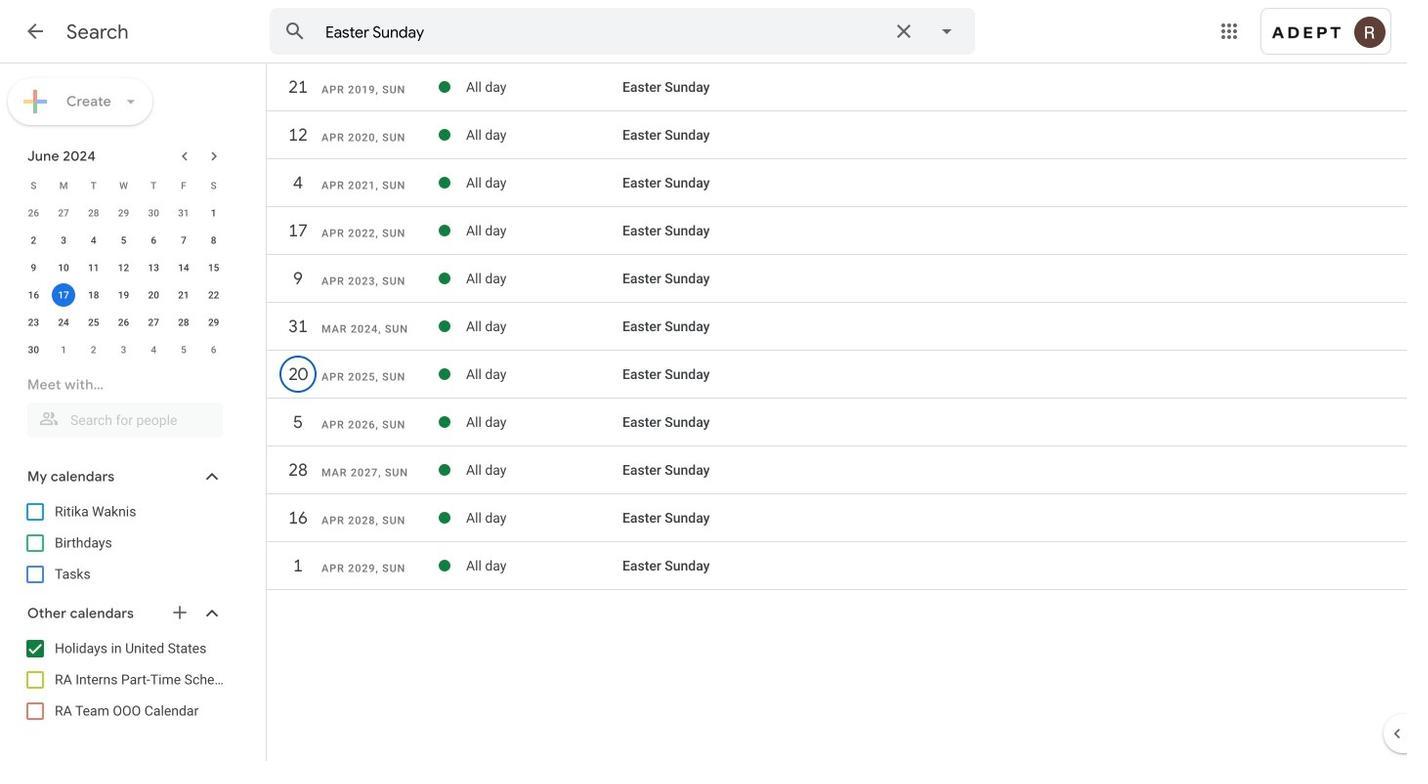 Task type: vqa. For each thing, say whether or not it's contained in the screenshot.
text box
no



Task type: describe. For each thing, give the bounding box(es) containing it.
11 element
[[82, 256, 105, 280]]

10 element
[[52, 256, 75, 280]]

2 element
[[22, 229, 45, 252]]

25 element
[[82, 311, 105, 334]]

19 element
[[112, 284, 135, 307]]

23 element
[[22, 311, 45, 334]]

13 element
[[142, 256, 165, 280]]

28 element
[[172, 311, 195, 334]]

20 element
[[142, 284, 165, 307]]

july 3 element
[[112, 338, 135, 362]]

17, today element
[[52, 284, 75, 307]]

22 element
[[202, 284, 225, 307]]

other calendars list
[[4, 634, 242, 727]]

may 26 element
[[22, 201, 45, 225]]

27 element
[[142, 311, 165, 334]]

july 1 element
[[52, 338, 75, 362]]

24 element
[[52, 311, 75, 334]]

16 element
[[22, 284, 45, 307]]

12 element
[[112, 256, 135, 280]]

8 element
[[202, 229, 225, 252]]

search options image
[[928, 12, 967, 51]]

4 element
[[82, 229, 105, 252]]

may 29 element
[[112, 201, 135, 225]]

30 element
[[22, 338, 45, 362]]

9 element
[[22, 256, 45, 280]]

add other calendars image
[[170, 603, 190, 623]]

may 31 element
[[172, 201, 195, 225]]

18 element
[[82, 284, 105, 307]]

Search text field
[[326, 22, 881, 43]]

Search for people to meet text field
[[39, 403, 211, 438]]

none search field search for people to meet
[[0, 368, 242, 438]]

search image
[[276, 12, 315, 51]]



Task type: locate. For each thing, give the bounding box(es) containing it.
15 element
[[202, 256, 225, 280]]

clear search image
[[885, 12, 924, 51]]

july 2 element
[[82, 338, 105, 362]]

5 element
[[112, 229, 135, 252]]

grid
[[267, 64, 1408, 591]]

29 element
[[202, 311, 225, 334]]

14 element
[[172, 256, 195, 280]]

row
[[267, 69, 1408, 105], [267, 117, 1408, 153], [267, 165, 1408, 200], [19, 172, 229, 199], [19, 199, 229, 227], [267, 213, 1408, 248], [19, 227, 229, 254], [19, 254, 229, 282], [267, 261, 1408, 296], [19, 282, 229, 309], [19, 309, 229, 336], [267, 309, 1408, 344], [19, 336, 229, 364], [267, 357, 1408, 392], [267, 405, 1408, 440], [267, 453, 1408, 488], [267, 501, 1408, 536], [267, 549, 1408, 584]]

1 element
[[202, 201, 225, 225]]

may 27 element
[[52, 201, 75, 225]]

may 30 element
[[142, 201, 165, 225]]

may 28 element
[[82, 201, 105, 225]]

row group
[[19, 199, 229, 364]]

go back image
[[23, 20, 47, 43]]

None search field
[[270, 8, 976, 55], [0, 368, 242, 438], [270, 8, 976, 55]]

26 element
[[112, 311, 135, 334]]

heading
[[66, 20, 129, 44]]

6 element
[[142, 229, 165, 252]]

7 element
[[172, 229, 195, 252]]

cell inside june 2024 grid
[[49, 282, 79, 309]]

my calendars list
[[4, 497, 242, 591]]

3 element
[[52, 229, 75, 252]]

july 4 element
[[142, 338, 165, 362]]

21 element
[[172, 284, 195, 307]]

july 6 element
[[202, 338, 225, 362]]

cell
[[466, 71, 623, 103], [466, 119, 623, 151], [466, 167, 623, 198], [466, 215, 623, 246], [466, 263, 623, 294], [49, 282, 79, 309], [466, 311, 623, 342], [466, 359, 623, 390], [466, 407, 623, 438], [466, 455, 623, 486], [466, 503, 623, 534], [466, 550, 623, 582]]

july 5 element
[[172, 338, 195, 362]]

june 2024 grid
[[19, 172, 229, 364]]



